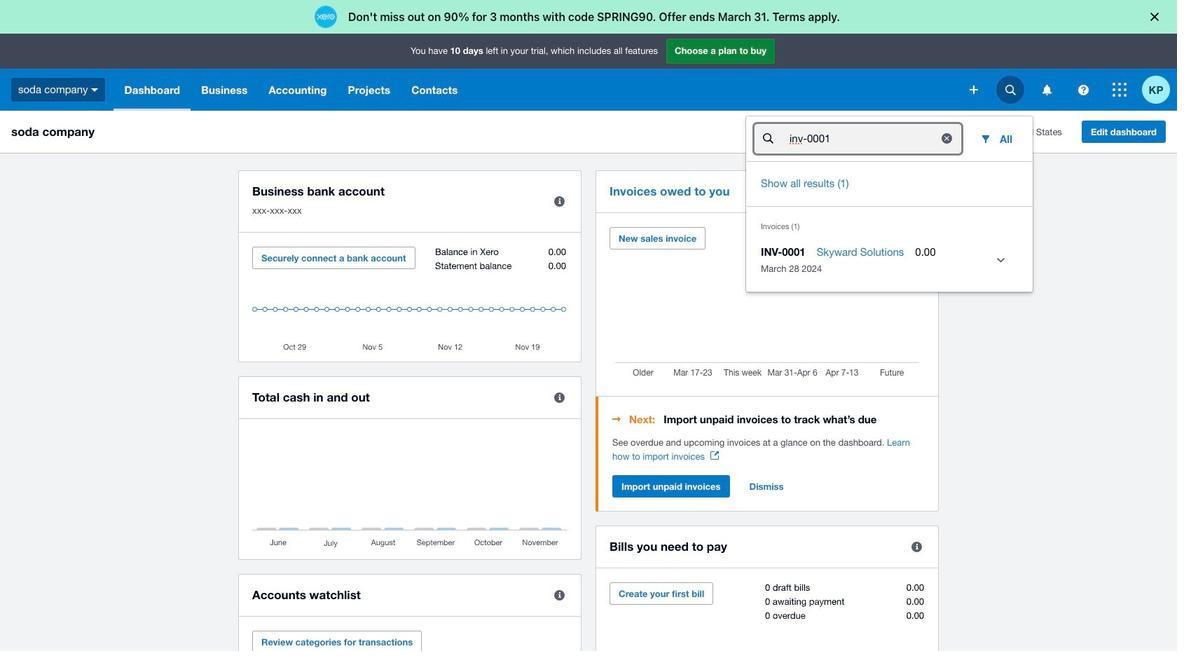 Task type: vqa. For each thing, say whether or not it's contained in the screenshot.
bottommost company
no



Task type: locate. For each thing, give the bounding box(es) containing it.
Search contacts and transactions search field
[[789, 125, 928, 152]]

panel body document
[[613, 436, 925, 464], [613, 436, 925, 464]]

group
[[747, 116, 1033, 292]]

dialog
[[0, 0, 1178, 34]]

svg image
[[1043, 84, 1052, 95], [91, 88, 98, 92]]

None search field
[[755, 124, 962, 154]]

svg image
[[1113, 83, 1127, 97], [1006, 84, 1016, 95], [1078, 84, 1089, 95], [970, 86, 979, 94]]

empty state bank feed widget with a tooltip explaining the feature. includes a 'securely connect a bank account' button and a data-less flat line graph marking four weekly dates, indicating future account balance tracking. image
[[252, 247, 568, 351]]

heading
[[613, 411, 925, 428]]

banner
[[0, 34, 1178, 292]]

opens in a new tab image
[[711, 451, 719, 460]]

0.00 element
[[916, 244, 936, 260]]



Task type: describe. For each thing, give the bounding box(es) containing it.
select filter image
[[975, 128, 997, 150]]

0 horizontal spatial svg image
[[91, 88, 98, 92]]

1 horizontal spatial svg image
[[1043, 84, 1052, 95]]

empty state of the bills widget with a 'create your first bill' button and an unpopulated column graph. image
[[610, 583, 925, 651]]

empty state widget for the total cash in and out feature, displaying a column graph summarising bank transaction data as total money in versus total money out across all connected bank accounts, enabling a visual comparison of the two amounts. image
[[252, 433, 568, 549]]



